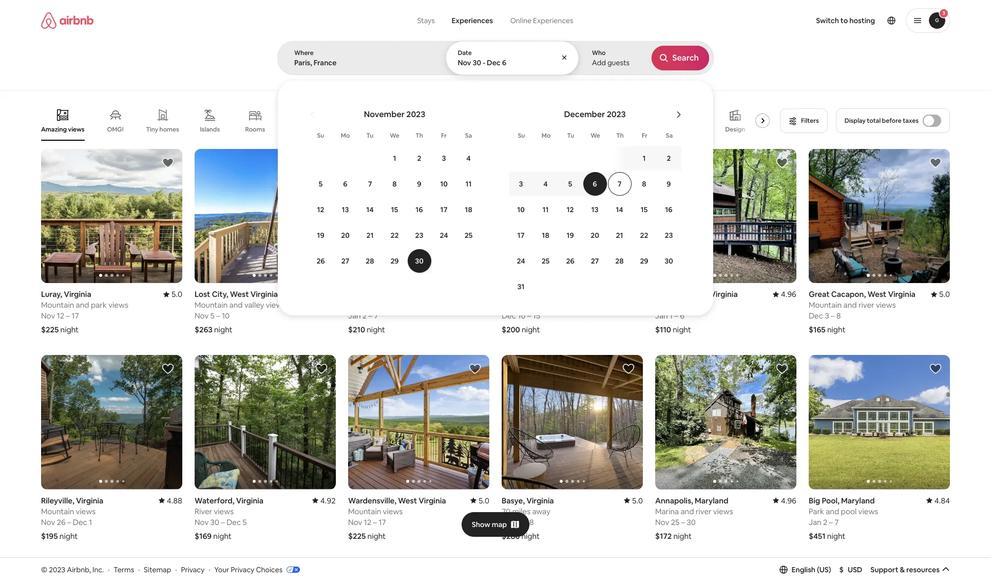 Task type: locate. For each thing, give the bounding box(es) containing it.
2 horizontal spatial jan
[[809, 517, 822, 527]]

1 horizontal spatial 14 button
[[608, 197, 632, 222]]

26 inside rileyville, virginia mountain views nov 26 – dec 1 $195 night
[[57, 517, 66, 527]]

1 29 from the left
[[391, 256, 399, 266]]

mountain down 'great'
[[809, 300, 842, 310]]

5.0 out of 5 average rating image
[[471, 496, 490, 505], [624, 496, 643, 505]]

2 · from the left
[[138, 565, 140, 574]]

0 horizontal spatial 15 button
[[383, 197, 407, 222]]

1 sa from the left
[[465, 132, 472, 140]]

1 horizontal spatial 29 button
[[632, 249, 657, 273]]

11 button
[[457, 172, 481, 196], [534, 197, 558, 222]]

13
[[342, 205, 349, 214], [592, 205, 599, 214]]

4.96 out of 5 average rating image
[[773, 289, 797, 299]]

annapolis, maryland marina and river views nov 25 – 30 $172 night
[[656, 496, 734, 541]]

th left countryside
[[416, 132, 423, 140]]

west for springs,
[[566, 289, 585, 299]]

19 button
[[309, 223, 333, 248], [558, 223, 583, 248]]

tu right parks
[[568, 132, 575, 140]]

– inside basye, virginia 70 miles away dec 3 – 8 $286 night
[[524, 517, 528, 527]]

jan inside jan 2 – 7 $210 night
[[348, 311, 361, 321]]

0 vertical spatial 25 button
[[457, 223, 481, 248]]

filters
[[802, 117, 819, 125]]

dec inside basye, virginia 70 miles away dec 3 – 8 $286 night
[[502, 517, 516, 527]]

0 horizontal spatial 27 button
[[333, 249, 358, 273]]

2 button down treehouses in the top right of the page
[[657, 146, 682, 171]]

1 inside jan 1 – 6 $110 night
[[670, 311, 673, 321]]

profile element
[[599, 0, 951, 41]]

dec up $200
[[502, 311, 516, 321]]

10
[[440, 179, 448, 189], [518, 205, 525, 214], [222, 311, 230, 321], [518, 311, 526, 321]]

mo left lakefront
[[542, 132, 551, 140]]

nov down wardensville,
[[348, 517, 362, 527]]

4.96 left big
[[781, 496, 797, 505]]

2 experiences from the left
[[533, 16, 574, 25]]

taxes
[[903, 117, 919, 125]]

jan up $210
[[348, 311, 361, 321]]

0 horizontal spatial fr
[[441, 132, 447, 140]]

and left park
[[76, 300, 89, 310]]

2023 right ©
[[49, 565, 65, 574]]

– inside dec 10 – 15 $200 night
[[528, 311, 532, 321]]

2 21 from the left
[[616, 231, 624, 240]]

3 button
[[432, 146, 457, 171], [509, 172, 534, 196]]

mountain inside "great cacapon, west virginia mountain and river views dec 3 – 8 $165 night"
[[809, 300, 842, 310]]

23
[[415, 231, 424, 240], [665, 231, 673, 240]]

2 su from the left
[[518, 132, 525, 140]]

nov inside rileyville, virginia mountain views nov 26 – dec 1 $195 night
[[41, 517, 55, 527]]

6 inside jan 1 – 6 $110 night
[[680, 311, 685, 321]]

1 vertical spatial 17 button
[[509, 223, 534, 248]]

night
[[60, 325, 79, 335], [214, 325, 233, 335], [367, 325, 385, 335], [522, 325, 540, 335], [673, 325, 692, 335], [828, 325, 846, 335], [59, 531, 78, 541], [213, 531, 232, 541], [368, 531, 386, 541], [522, 531, 540, 541], [674, 531, 692, 541], [828, 531, 846, 541]]

dec down 70
[[502, 517, 516, 527]]

1
[[393, 154, 396, 163], [643, 154, 646, 163], [670, 311, 673, 321], [89, 517, 92, 527]]

18 for the left the 18 button
[[465, 205, 473, 214]]

west up valley
[[230, 289, 249, 299]]

jan inside jan 1 – 6 $110 night
[[656, 311, 668, 321]]

1 horizontal spatial 1 button
[[609, 146, 657, 171]]

1 experiences from the left
[[452, 16, 493, 25]]

17 button
[[432, 197, 457, 222], [509, 223, 534, 248]]

0 horizontal spatial 9
[[417, 179, 422, 189]]

12 inside the luray, virginia mountain and park views nov 12 – 17 $225 night
[[57, 311, 64, 321]]

1 28 from the left
[[366, 256, 374, 266]]

nov down date
[[458, 58, 471, 67]]

1 horizontal spatial 3 button
[[509, 172, 534, 196]]

5.0 out of 5 average rating image up show
[[471, 496, 490, 505]]

night inside "great cacapon, west virginia mountain and river views dec 3 – 8 $165 night"
[[828, 325, 846, 335]]

nov up $263
[[195, 311, 209, 321]]

we
[[390, 132, 400, 140], [591, 132, 601, 140]]

2 5.0 out of 5 average rating image from the left
[[624, 496, 643, 505]]

2 22 button from the left
[[632, 223, 657, 248]]

0 horizontal spatial 5.0 out of 5 average rating image
[[471, 496, 490, 505]]

· left your
[[209, 565, 210, 574]]

3 · from the left
[[175, 565, 177, 574]]

1 horizontal spatial $225
[[348, 531, 366, 541]]

2023 for november
[[407, 109, 426, 120]]

annapolis,
[[656, 496, 694, 505]]

virginia inside wardensville, west virginia mountain views nov 12 – 17 $225 night
[[419, 496, 446, 505]]

1 4.96 from the top
[[781, 289, 797, 299]]

privacy link
[[181, 565, 205, 574]]

4.96 out of 5 average rating image
[[773, 496, 797, 505]]

· right add to wishlist: maurertown, virginia icon
[[175, 565, 177, 574]]

1 9 button from the left
[[407, 172, 432, 196]]

4.88 out of 5 average rating image
[[159, 496, 182, 505]]

1 horizontal spatial experiences
[[533, 16, 574, 25]]

online experiences
[[511, 16, 574, 25]]

21
[[367, 231, 374, 240], [616, 231, 624, 240]]

sa right countryside
[[465, 132, 472, 140]]

jan for jan 2 – 7 $210 night
[[348, 311, 361, 321]]

jan
[[348, 311, 361, 321], [656, 311, 668, 321], [809, 517, 822, 527]]

1 horizontal spatial 22
[[641, 231, 649, 240]]

2 26 button from the left
[[558, 249, 583, 273]]

west inside "great cacapon, west virginia mountain and river views dec 3 – 8 $165 night"
[[868, 289, 887, 299]]

views inside the luray, virginia mountain and park views nov 12 – 17 $225 night
[[109, 300, 128, 310]]

0 vertical spatial 25
[[465, 231, 473, 240]]

– inside "great cacapon, west virginia mountain and river views dec 3 – 8 $165 night"
[[831, 311, 835, 321]]

switch to hosting link
[[811, 10, 882, 31]]

add to wishlist: waterford, virginia image
[[316, 363, 328, 375]]

who add guests
[[592, 49, 630, 67]]

add to wishlist: big pool, maryland image
[[930, 363, 942, 375]]

24
[[440, 231, 448, 240], [517, 256, 525, 266]]

nov up $195
[[41, 517, 55, 527]]

1 horizontal spatial 18 button
[[534, 223, 558, 248]]

18 button
[[457, 197, 481, 222], [534, 223, 558, 248]]

night right $195
[[59, 531, 78, 541]]

2 19 button from the left
[[558, 223, 583, 248]]

1 horizontal spatial river
[[859, 300, 875, 310]]

21 button
[[358, 223, 383, 248], [608, 223, 632, 248]]

2 inside jan 2 – 7 $210 night
[[363, 311, 367, 321]]

0 horizontal spatial 20 button
[[333, 223, 358, 248]]

dec inside waterford, virginia river views nov 30 – dec 5 $169 night
[[227, 517, 241, 527]]

december 2023
[[564, 109, 626, 120]]

$225
[[41, 325, 59, 335], [348, 531, 366, 541]]

we down november 2023
[[390, 132, 400, 140]]

5.0 out of 5 average rating image for great cacapon, west virginia mountain and river views dec 3 – 8 $165 night
[[931, 289, 951, 299]]

1 button down treehouses in the top right of the page
[[609, 146, 657, 171]]

pool,
[[822, 496, 840, 505]]

5.0
[[171, 289, 182, 299], [940, 289, 951, 299], [479, 496, 490, 505], [632, 496, 643, 505]]

· right inc.
[[108, 565, 110, 574]]

night right $165
[[828, 325, 846, 335]]

1 maryland from the left
[[695, 496, 729, 505]]

and inside "great cacapon, west virginia mountain and river views dec 3 – 8 $165 night"
[[844, 300, 857, 310]]

5.0 out of 5 average rating image
[[163, 289, 182, 299], [931, 289, 951, 299]]

night down wardensville,
[[368, 531, 386, 541]]

night right $286
[[522, 531, 540, 541]]

1 horizontal spatial 11
[[543, 205, 549, 214]]

virginia
[[64, 289, 91, 299], [251, 289, 278, 299], [586, 289, 614, 299], [711, 289, 738, 299], [889, 289, 916, 299], [76, 496, 103, 505], [236, 496, 264, 505], [419, 496, 446, 505], [527, 496, 554, 505]]

18 for right the 18 button
[[542, 231, 550, 240]]

dec inside "great cacapon, west virginia mountain and river views dec 3 – 8 $165 night"
[[809, 311, 824, 321]]

night right $263
[[214, 325, 233, 335]]

1 19 button from the left
[[309, 223, 333, 248]]

1 button down the beachfront
[[383, 146, 407, 171]]

add to wishlist: fort valley, virginia image
[[469, 157, 482, 169]]

None search field
[[277, 0, 992, 316]]

0 horizontal spatial 9 button
[[407, 172, 432, 196]]

2 22 from the left
[[641, 231, 649, 240]]

13 button
[[333, 197, 358, 222], [583, 197, 608, 222]]

1 horizontal spatial 28 button
[[608, 249, 632, 273]]

0 horizontal spatial mo
[[341, 132, 350, 140]]

dec inside dec 10 – 15 $200 night
[[502, 311, 516, 321]]

0 vertical spatial 17 button
[[432, 197, 457, 222]]

7 button
[[358, 172, 383, 196], [608, 172, 632, 196]]

dec down waterford,
[[227, 517, 241, 527]]

0 horizontal spatial 6 button
[[333, 172, 358, 196]]

0 horizontal spatial we
[[390, 132, 400, 140]]

1 vertical spatial add to wishlist: wardensville, west virginia image
[[776, 569, 789, 581]]

su left parks
[[518, 132, 525, 140]]

add to wishlist: wardensville, west virginia image
[[469, 363, 482, 375], [776, 569, 789, 581]]

1 vertical spatial 24 button
[[509, 249, 534, 273]]

and inside big pool, maryland park and pool views jan 2 – 7 $451 night
[[826, 506, 840, 516]]

0 vertical spatial 10 button
[[432, 172, 457, 196]]

1 horizontal spatial 29
[[640, 256, 649, 266]]

0 horizontal spatial river
[[696, 506, 712, 516]]

add to wishlist: paw paw, west virginia image
[[776, 157, 789, 169]]

add to wishlist: berkeley springs, west virginia image
[[623, 157, 635, 169]]

1 16 from the left
[[416, 205, 423, 214]]

mountain down wardensville,
[[348, 506, 381, 516]]

dec down rileyville,
[[73, 517, 87, 527]]

0 vertical spatial 18 button
[[457, 197, 481, 222]]

th left treehouses in the top right of the page
[[617, 132, 624, 140]]

1 horizontal spatial jan
[[656, 311, 668, 321]]

2 down november 2023
[[418, 154, 422, 163]]

0 horizontal spatial 30 button
[[407, 249, 432, 273]]

1 horizontal spatial 13
[[592, 205, 599, 214]]

1 horizontal spatial 26 button
[[558, 249, 583, 273]]

0 horizontal spatial 26 button
[[309, 249, 333, 273]]

night right $169
[[213, 531, 232, 541]]

your privacy choices
[[214, 565, 283, 574]]

19
[[317, 231, 325, 240], [567, 231, 574, 240]]

1 horizontal spatial 9 button
[[657, 172, 682, 196]]

jan up $110
[[656, 311, 668, 321]]

1 horizontal spatial 12 button
[[558, 197, 583, 222]]

1 horizontal spatial 4 button
[[534, 172, 558, 196]]

0 vertical spatial add to wishlist: wardensville, west virginia image
[[469, 363, 482, 375]]

25 inside annapolis, maryland marina and river views nov 25 – 30 $172 night
[[671, 517, 680, 527]]

islands
[[200, 125, 220, 134]]

12 button
[[309, 197, 333, 222], [558, 197, 583, 222]]

7 inside jan 2 – 7 $210 night
[[374, 311, 378, 321]]

1 horizontal spatial 15 button
[[632, 197, 657, 222]]

$225 down wardensville,
[[348, 531, 366, 541]]

0 horizontal spatial 5.0 out of 5 average rating image
[[163, 289, 182, 299]]

mountain inside lost city, west virginia mountain and valley views nov 5 – 10 $263 night
[[195, 300, 228, 310]]

2 inside big pool, maryland park and pool views jan 2 – 7 $451 night
[[824, 517, 828, 527]]

5.0 out of 5 average rating image for wardensville, west virginia mountain views nov 12 – 17 $225 night
[[471, 496, 490, 505]]

1 up "airbnb,"
[[89, 517, 92, 527]]

2 tu from the left
[[568, 132, 575, 140]]

1 horizontal spatial 26
[[317, 256, 325, 266]]

mountain down luray,
[[41, 300, 74, 310]]

1 vertical spatial 4.96
[[781, 496, 797, 505]]

1 horizontal spatial 25
[[542, 256, 550, 266]]

2 27 from the left
[[591, 256, 599, 266]]

1 horizontal spatial 15
[[533, 311, 541, 321]]

1 2 button from the left
[[407, 146, 432, 171]]

2 7 button from the left
[[608, 172, 632, 196]]

night inside wardensville, west virginia mountain views nov 12 – 17 $225 night
[[368, 531, 386, 541]]

– inside waterford, virginia river views nov 30 – dec 5 $169 night
[[221, 517, 225, 527]]

1 horizontal spatial 25 button
[[534, 249, 558, 273]]

night right $210
[[367, 325, 385, 335]]

0 horizontal spatial 13 button
[[333, 197, 358, 222]]

0 horizontal spatial jan
[[348, 311, 361, 321]]

mo left the beachfront
[[341, 132, 350, 140]]

jan down park
[[809, 517, 822, 527]]

great
[[809, 289, 830, 299]]

0 horizontal spatial 8 button
[[383, 172, 407, 196]]

25 for rightmost 25 button
[[542, 256, 550, 266]]

virginia inside basye, virginia 70 miles away dec 3 – 8 $286 night
[[527, 496, 554, 505]]

and left valley
[[229, 300, 243, 310]]

1 su from the left
[[317, 132, 324, 140]]

date nov 30 - dec 6
[[458, 49, 507, 67]]

1 9 from the left
[[417, 179, 422, 189]]

your privacy choices link
[[214, 565, 300, 575]]

1 up $110
[[670, 311, 673, 321]]

$225 down luray,
[[41, 325, 59, 335]]

and down pool,
[[826, 506, 840, 516]]

park
[[809, 506, 825, 516]]

nov inside waterford, virginia river views nov 30 – dec 5 $169 night
[[195, 517, 209, 527]]

2
[[418, 154, 422, 163], [667, 154, 671, 163], [363, 311, 367, 321], [824, 517, 828, 527]]

7 inside big pool, maryland park and pool views jan 2 – 7 $451 night
[[835, 517, 839, 527]]

0 vertical spatial river
[[859, 300, 875, 310]]

nov inside date nov 30 - dec 6
[[458, 58, 471, 67]]

2 button down countryside
[[407, 146, 432, 171]]

night inside the luray, virginia mountain and park views nov 12 – 17 $225 night
[[60, 325, 79, 335]]

17 inside wardensville, west virginia mountain views nov 12 – 17 $225 night
[[379, 517, 386, 527]]

2 29 button from the left
[[632, 249, 657, 273]]

1 5.0 out of 5 average rating image from the left
[[163, 289, 182, 299]]

1 5.0 out of 5 average rating image from the left
[[471, 496, 490, 505]]

sitemap
[[144, 565, 171, 574]]

2 maryland from the left
[[842, 496, 875, 505]]

9 for second 9 button from right
[[417, 179, 422, 189]]

nov down luray,
[[41, 311, 55, 321]]

0 horizontal spatial 28
[[366, 256, 374, 266]]

experiences up date
[[452, 16, 493, 25]]

night right $172
[[674, 531, 692, 541]]

– inside jan 1 – 6 $110 night
[[675, 311, 679, 321]]

0 vertical spatial 11
[[466, 179, 472, 189]]

basye,
[[502, 496, 525, 505]]

1 horizontal spatial 17 button
[[509, 223, 534, 248]]

dec right -
[[487, 58, 501, 67]]

2 horizontal spatial 26
[[566, 256, 575, 266]]

0 vertical spatial 18
[[465, 205, 473, 214]]

5.0 out of 5 average rating image left annapolis,
[[624, 496, 643, 505]]

group containing amazing views
[[41, 101, 774, 141]]

15 button
[[383, 197, 407, 222], [632, 197, 657, 222]]

tu left the beachfront
[[367, 132, 374, 140]]

2 20 button from the left
[[583, 223, 608, 248]]

1 7 button from the left
[[358, 172, 383, 196]]

2 horizontal spatial 25
[[671, 517, 680, 527]]

night inside dec 10 – 15 $200 night
[[522, 325, 540, 335]]

1 vertical spatial river
[[696, 506, 712, 516]]

2 horizontal spatial 2023
[[607, 109, 626, 120]]

views inside lost city, west virginia mountain and valley views nov 5 – 10 $263 night
[[266, 300, 286, 310]]

jan 1 – 6 $110 night
[[656, 311, 692, 335]]

1 21 button from the left
[[358, 223, 383, 248]]

night right $200
[[522, 325, 540, 335]]

4.96 left 'great'
[[781, 289, 797, 299]]

0 horizontal spatial 14 button
[[358, 197, 383, 222]]

night inside waterford, virginia river views nov 30 – dec 5 $169 night
[[213, 531, 232, 541]]

28
[[366, 256, 374, 266], [616, 256, 624, 266]]

nov inside annapolis, maryland marina and river views nov 25 – 30 $172 night
[[656, 517, 670, 527]]

we down december 2023
[[591, 132, 601, 140]]

26
[[317, 256, 325, 266], [566, 256, 575, 266], [57, 517, 66, 527]]

30 inside date nov 30 - dec 6
[[473, 58, 481, 67]]

2 5.0 out of 5 average rating image from the left
[[931, 289, 951, 299]]

2 20 from the left
[[591, 231, 600, 240]]

dec up $165
[[809, 311, 824, 321]]

0 horizontal spatial 25
[[465, 231, 473, 240]]

beachfront
[[377, 125, 409, 134]]

nov down the river
[[195, 517, 209, 527]]

1 13 button from the left
[[333, 197, 358, 222]]

$165
[[809, 325, 826, 335]]

1 20 button from the left
[[333, 223, 358, 248]]

maryland right annapolis,
[[695, 496, 729, 505]]

1 horizontal spatial privacy
[[231, 565, 255, 574]]

group
[[41, 101, 774, 141], [41, 149, 182, 283], [195, 149, 336, 283], [348, 149, 490, 283], [502, 149, 643, 283], [656, 149, 797, 283], [809, 149, 951, 283], [41, 355, 182, 489], [195, 355, 336, 489], [348, 355, 490, 489], [502, 355, 643, 489], [656, 355, 797, 489], [809, 355, 951, 489], [41, 561, 182, 582], [195, 561, 336, 582], [348, 561, 490, 582], [348, 561, 490, 582], [502, 561, 643, 582], [502, 561, 643, 582], [656, 561, 797, 582], [809, 561, 951, 582]]

1 horizontal spatial 2023
[[407, 109, 426, 120]]

west inside lost city, west virginia mountain and valley views nov 5 – 10 $263 night
[[230, 289, 249, 299]]

1 vertical spatial 25
[[542, 256, 550, 266]]

8 inside basye, virginia 70 miles away dec 3 – 8 $286 night
[[530, 517, 534, 527]]

5.0 for basye, virginia 70 miles away dec 3 – 8 $286 night
[[632, 496, 643, 505]]

privacy
[[181, 565, 205, 574], [231, 565, 255, 574]]

2 23 from the left
[[665, 231, 673, 240]]

and down the cacapon,
[[844, 300, 857, 310]]

1 horizontal spatial 19
[[567, 231, 574, 240]]

1 horizontal spatial sa
[[666, 132, 673, 140]]

your
[[214, 565, 229, 574]]

and down annapolis,
[[681, 506, 695, 516]]

8 inside "great cacapon, west virginia mountain and river views dec 3 – 8 $165 night"
[[837, 311, 841, 321]]

2 13 button from the left
[[583, 197, 608, 222]]

paw
[[656, 289, 671, 299]]

maryland up pool
[[842, 496, 875, 505]]

10 inside dec 10 – 15 $200 night
[[518, 311, 526, 321]]

2023 up lakefront
[[607, 109, 626, 120]]

12
[[317, 205, 325, 214], [567, 205, 574, 214], [57, 311, 64, 321], [364, 517, 372, 527]]

0 horizontal spatial 2023
[[49, 565, 65, 574]]

25 button
[[457, 223, 481, 248], [534, 249, 558, 273]]

2 14 button from the left
[[608, 197, 632, 222]]

1 button
[[383, 146, 407, 171], [609, 146, 657, 171]]

city,
[[212, 289, 228, 299]]

1 inside rileyville, virginia mountain views nov 26 – dec 1 $195 night
[[89, 517, 92, 527]]

0 horizontal spatial 28 button
[[358, 249, 383, 273]]

1 horizontal spatial 8 button
[[632, 172, 657, 196]]

river
[[859, 300, 875, 310], [696, 506, 712, 516]]

1 horizontal spatial we
[[591, 132, 601, 140]]

0 vertical spatial 24 button
[[432, 223, 457, 248]]

1 down the beachfront
[[393, 154, 396, 163]]

0 horizontal spatial maryland
[[695, 496, 729, 505]]

west right paw,
[[690, 289, 709, 299]]

1 horizontal spatial 23
[[665, 231, 673, 240]]

west right wardensville,
[[398, 496, 417, 505]]

homes
[[160, 125, 179, 134]]

big pool, maryland park and pool views jan 2 – 7 $451 night
[[809, 496, 879, 541]]

nov down "marina"
[[656, 517, 670, 527]]

3
[[943, 10, 946, 16], [442, 154, 446, 163], [519, 179, 523, 189], [825, 311, 830, 321], [518, 517, 522, 527]]

and
[[76, 300, 89, 310], [229, 300, 243, 310], [844, 300, 857, 310], [681, 506, 695, 516], [826, 506, 840, 516]]

1 horizontal spatial 6 button
[[583, 172, 608, 196]]

terms
[[114, 565, 134, 574]]

1 13 from the left
[[342, 205, 349, 214]]

0 horizontal spatial 24
[[440, 231, 448, 240]]

none search field containing november 2023
[[277, 0, 992, 316]]

switch
[[817, 16, 840, 25]]

12 inside wardensville, west virginia mountain views nov 12 – 17 $225 night
[[364, 517, 372, 527]]

privacy right your
[[231, 565, 255, 574]]

0 horizontal spatial 19
[[317, 231, 325, 240]]

night inside basye, virginia 70 miles away dec 3 – 8 $286 night
[[522, 531, 540, 541]]

night right $110
[[673, 325, 692, 335]]

2023 up the beachfront
[[407, 109, 426, 120]]

27
[[342, 256, 350, 266], [591, 256, 599, 266]]

big
[[809, 496, 821, 505]]

virginia inside the luray, virginia mountain and park views nov 12 – 17 $225 night
[[64, 289, 91, 299]]

su
[[317, 132, 324, 140], [518, 132, 525, 140]]

17 inside the luray, virginia mountain and park views nov 12 – 17 $225 night
[[72, 311, 79, 321]]

add to wishlist: maurertown, virginia image
[[162, 569, 174, 581]]

2 15 button from the left
[[632, 197, 657, 222]]

river down the cacapon,
[[859, 300, 875, 310]]

fr
[[441, 132, 447, 140], [642, 132, 648, 140]]

2 16 from the left
[[666, 205, 673, 214]]

mountain inside rileyville, virginia mountain views nov 26 – dec 1 $195 night
[[41, 506, 74, 516]]

1 horizontal spatial 27
[[591, 256, 599, 266]]

west right springs,
[[566, 289, 585, 299]]

1 horizontal spatial 13 button
[[583, 197, 608, 222]]

1 28 button from the left
[[358, 249, 383, 273]]

mountain down lost
[[195, 300, 228, 310]]

0 horizontal spatial 26
[[57, 517, 66, 527]]

1 horizontal spatial su
[[518, 132, 525, 140]]

$225 inside wardensville, west virginia mountain views nov 12 – 17 $225 night
[[348, 531, 366, 541]]

1 horizontal spatial 20 button
[[583, 223, 608, 248]]

river right "marina"
[[696, 506, 712, 516]]

0 horizontal spatial 18 button
[[457, 197, 481, 222]]

0 horizontal spatial 4 button
[[457, 146, 481, 171]]

2 5 button from the left
[[558, 172, 583, 196]]

0 horizontal spatial 20
[[341, 231, 350, 240]]

0 horizontal spatial 23 button
[[407, 223, 432, 248]]

2 2 button from the left
[[657, 146, 682, 171]]

1 horizontal spatial 28
[[616, 256, 624, 266]]

14
[[367, 205, 374, 214], [616, 205, 624, 214]]

dec
[[487, 58, 501, 67], [502, 311, 516, 321], [809, 311, 824, 321], [73, 517, 87, 527], [227, 517, 241, 527], [502, 517, 516, 527]]

luray,
[[41, 289, 62, 299]]

springs,
[[535, 289, 564, 299]]

experiences right online
[[533, 16, 574, 25]]

1 horizontal spatial 27 button
[[583, 249, 608, 273]]

0 horizontal spatial 13
[[342, 205, 349, 214]]

3 button
[[906, 8, 951, 33]]

2 16 button from the left
[[657, 197, 682, 222]]

nov inside lost city, west virginia mountain and valley views nov 5 – 10 $263 night
[[195, 311, 209, 321]]

1 horizontal spatial 5.0 out of 5 average rating image
[[624, 496, 643, 505]]

16 for 1st 16 'button' from the left
[[416, 205, 423, 214]]

night right $451
[[828, 531, 846, 541]]

night inside jan 1 – 6 $110 night
[[673, 325, 692, 335]]

1 27 button from the left
[[333, 249, 358, 273]]

4 for the topmost 4 button
[[467, 154, 471, 163]]

park
[[91, 300, 107, 310]]

su left mansions
[[317, 132, 324, 140]]

27 button
[[333, 249, 358, 273], [583, 249, 608, 273]]

0 horizontal spatial 11
[[466, 179, 472, 189]]

sa right treehouses in the top right of the page
[[666, 132, 673, 140]]

23 button
[[407, 223, 432, 248], [657, 223, 682, 248]]

2 horizontal spatial 15
[[641, 205, 648, 214]]

mountain down rileyville,
[[41, 506, 74, 516]]

mountain
[[41, 300, 74, 310], [195, 300, 228, 310], [809, 300, 842, 310], [41, 506, 74, 516], [348, 506, 381, 516]]

©
[[41, 565, 47, 574]]

9 for 1st 9 button from the right
[[667, 179, 671, 189]]

1 29 button from the left
[[383, 249, 407, 273]]

virginia inside rileyville, virginia mountain views nov 26 – dec 1 $195 night
[[76, 496, 103, 505]]

add to wishlist: annapolis, maryland image
[[776, 363, 789, 375]]

0 horizontal spatial experiences
[[452, 16, 493, 25]]

1 21 from the left
[[367, 231, 374, 240]]

night down luray,
[[60, 325, 79, 335]]

privacy right add to wishlist: maurertown, virginia icon
[[181, 565, 205, 574]]

· right terms link
[[138, 565, 140, 574]]

2 9 from the left
[[667, 179, 671, 189]]

west right the cacapon,
[[868, 289, 887, 299]]

1 vertical spatial 25 button
[[534, 249, 558, 273]]

0 horizontal spatial 29
[[391, 256, 399, 266]]

2 up $210
[[363, 311, 367, 321]]

2 4.96 from the top
[[781, 496, 797, 505]]

2 down park
[[824, 517, 828, 527]]

1 horizontal spatial tu
[[568, 132, 575, 140]]

25
[[465, 231, 473, 240], [542, 256, 550, 266], [671, 517, 680, 527]]

5
[[319, 179, 323, 189], [569, 179, 573, 189], [210, 311, 215, 321], [243, 517, 247, 527]]



Task type: describe. For each thing, give the bounding box(es) containing it.
0 vertical spatial 11 button
[[457, 172, 481, 196]]

25 for 25 button to the top
[[465, 231, 473, 240]]

wardensville, west virginia mountain views nov 12 – 17 $225 night
[[348, 496, 446, 541]]

virginia inside lost city, west virginia mountain and valley views nov 5 – 10 $263 night
[[251, 289, 278, 299]]

– inside the luray, virginia mountain and park views nov 12 – 17 $225 night
[[66, 311, 70, 321]]

1 right add to wishlist: berkeley springs, west virginia image
[[643, 154, 646, 163]]

4 for 4 button to the bottom
[[544, 179, 548, 189]]

10 inside lost city, west virginia mountain and valley views nov 5 – 10 $263 night
[[222, 311, 230, 321]]

and inside the luray, virginia mountain and park views nov 12 – 17 $225 night
[[76, 300, 89, 310]]

great cacapon, west virginia mountain and river views dec 3 – 8 $165 night
[[809, 289, 916, 335]]

$ usd
[[840, 565, 863, 574]]

4.96 for paw paw, west virginia
[[781, 289, 797, 299]]

2 sa from the left
[[666, 132, 673, 140]]

lost city, west virginia mountain and valley views nov 5 – 10 $263 night
[[195, 289, 286, 335]]

1 14 from the left
[[367, 205, 374, 214]]

river inside "great cacapon, west virginia mountain and river views dec 3 – 8 $165 night"
[[859, 300, 875, 310]]

2 1 button from the left
[[609, 146, 657, 171]]

miles
[[513, 506, 531, 516]]

experiences inside button
[[452, 16, 493, 25]]

1 we from the left
[[390, 132, 400, 140]]

add to wishlist: great cacapon, west virginia image
[[930, 157, 942, 169]]

jan for jan 1 – 6 $110 night
[[656, 311, 668, 321]]

before
[[883, 117, 902, 125]]

terms · sitemap · privacy ·
[[114, 565, 210, 574]]

add
[[592, 58, 606, 67]]

display total before taxes button
[[836, 108, 951, 133]]

west inside wardensville, west virginia mountain views nov 12 – 17 $225 night
[[398, 496, 417, 505]]

1 23 button from the left
[[407, 223, 432, 248]]

3 inside basye, virginia 70 miles away dec 3 – 8 $286 night
[[518, 517, 522, 527]]

2 27 button from the left
[[583, 249, 608, 273]]

1 vertical spatial 10 button
[[509, 197, 534, 222]]

$451
[[809, 531, 826, 541]]

total
[[868, 117, 881, 125]]

valley
[[245, 300, 264, 310]]

1 30 button from the left
[[407, 249, 432, 273]]

31
[[518, 282, 525, 291]]

waterford, virginia river views nov 30 – dec 5 $169 night
[[195, 496, 264, 541]]

cacapon,
[[832, 289, 866, 299]]

30 inside waterford, virginia river views nov 30 – dec 5 $169 night
[[210, 517, 219, 527]]

4.84
[[935, 496, 951, 505]]

2 fr from the left
[[642, 132, 648, 140]]

– inside rileyville, virginia mountain views nov 26 – dec 1 $195 night
[[67, 517, 71, 527]]

calendar application
[[290, 98, 992, 302]]

5 inside lost city, west virginia mountain and valley views nov 5 – 10 $263 night
[[210, 311, 215, 321]]

november 2023
[[364, 109, 426, 120]]

views inside waterford, virginia river views nov 30 – dec 5 $169 night
[[214, 506, 234, 516]]

design
[[726, 125, 746, 134]]

night inside big pool, maryland park and pool views jan 2 – 7 $451 night
[[828, 531, 846, 541]]

national
[[523, 125, 547, 133]]

nov inside the luray, virginia mountain and park views nov 12 – 17 $225 night
[[41, 311, 55, 321]]

4.96 for annapolis, maryland
[[781, 496, 797, 505]]

15 inside dec 10 – 15 $200 night
[[533, 311, 541, 321]]

parks
[[548, 125, 565, 133]]

1 22 from the left
[[391, 231, 399, 240]]

stays
[[417, 16, 435, 25]]

amazing views
[[41, 125, 85, 133]]

show map
[[472, 520, 507, 529]]

1 19 from the left
[[317, 231, 325, 240]]

&
[[901, 565, 906, 574]]

© 2023 airbnb, inc. ·
[[41, 565, 110, 574]]

3 inside "great cacapon, west virginia mountain and river views dec 3 – 8 $165 night"
[[825, 311, 830, 321]]

2 mo from the left
[[542, 132, 551, 140]]

night inside annapolis, maryland marina and river views nov 25 – 30 $172 night
[[674, 531, 692, 541]]

pool
[[841, 506, 857, 516]]

16 for 1st 16 'button' from right
[[666, 205, 673, 214]]

1 20 from the left
[[341, 231, 350, 240]]

english (us) button
[[780, 565, 832, 574]]

omg!
[[107, 125, 124, 134]]

river inside annapolis, maryland marina and river views nov 25 – 30 $172 night
[[696, 506, 712, 516]]

4.84 out of 5 average rating image
[[927, 496, 951, 505]]

what can we help you find? tab list
[[409, 10, 502, 31]]

1 1 button from the left
[[383, 146, 407, 171]]

5.0 out of 5 average rating image for basye, virginia 70 miles away dec 3 – 8 $286 night
[[624, 496, 643, 505]]

english
[[792, 565, 816, 574]]

dec 10 – 15 $200 night
[[502, 311, 541, 335]]

$225 inside the luray, virginia mountain and park views nov 12 – 17 $225 night
[[41, 325, 59, 335]]

night inside rileyville, virginia mountain views nov 26 – dec 1 $195 night
[[59, 531, 78, 541]]

online
[[511, 16, 532, 25]]

where
[[294, 49, 314, 57]]

1 23 from the left
[[415, 231, 424, 240]]

1 6 button from the left
[[333, 172, 358, 196]]

experiences button
[[444, 10, 502, 31]]

1 12 button from the left
[[309, 197, 333, 222]]

away
[[533, 506, 551, 516]]

3 inside 3 dropdown button
[[943, 10, 946, 16]]

1 5 button from the left
[[309, 172, 333, 196]]

4.92
[[321, 496, 336, 505]]

– inside jan 2 – 7 $210 night
[[369, 311, 373, 321]]

26 for first 26 button from the right
[[566, 256, 575, 266]]

-
[[483, 58, 486, 67]]

berkeley
[[502, 289, 533, 299]]

views inside "great cacapon, west virginia mountain and river views dec 3 – 8 $165 night"
[[877, 300, 897, 310]]

6 inside date nov 30 - dec 6
[[502, 58, 507, 67]]

– inside annapolis, maryland marina and river views nov 25 – 30 $172 night
[[682, 517, 686, 527]]

add to wishlist: luray, virginia image
[[162, 157, 174, 169]]

1 14 button from the left
[[358, 197, 383, 222]]

1 15 button from the left
[[383, 197, 407, 222]]

0 vertical spatial 4 button
[[457, 146, 481, 171]]

2 28 button from the left
[[608, 249, 632, 273]]

luray, virginia mountain and park views nov 12 – 17 $225 night
[[41, 289, 128, 335]]

show
[[472, 520, 491, 529]]

rileyville, virginia mountain views nov 26 – dec 1 $195 night
[[41, 496, 103, 541]]

support & resources
[[871, 565, 940, 574]]

views inside annapolis, maryland marina and river views nov 25 – 30 $172 night
[[714, 506, 734, 516]]

2 6 button from the left
[[583, 172, 608, 196]]

who
[[592, 49, 606, 57]]

mountain inside the luray, virginia mountain and park views nov 12 – 17 $225 night
[[41, 300, 74, 310]]

$169
[[195, 531, 212, 541]]

online experiences link
[[502, 10, 583, 31]]

views inside big pool, maryland park and pool views jan 2 – 7 $451 night
[[859, 506, 879, 516]]

1 16 button from the left
[[407, 197, 432, 222]]

5.0 for luray, virginia mountain and park views nov 12 – 17 $225 night
[[171, 289, 182, 299]]

mountain inside wardensville, west virginia mountain views nov 12 – 17 $225 night
[[348, 506, 381, 516]]

sitemap link
[[144, 565, 171, 574]]

2 23 button from the left
[[657, 223, 682, 248]]

1 horizontal spatial 24
[[517, 256, 525, 266]]

2 30 button from the left
[[657, 249, 682, 273]]

guests
[[608, 58, 630, 67]]

5 inside waterford, virginia river views nov 30 – dec 5 $169 night
[[243, 517, 247, 527]]

paw,
[[672, 289, 689, 299]]

2 28 from the left
[[616, 256, 624, 266]]

night inside lost city, west virginia mountain and valley views nov 5 – 10 $263 night
[[214, 325, 233, 335]]

waterford,
[[195, 496, 235, 505]]

2 14 from the left
[[616, 205, 624, 214]]

2 13 from the left
[[592, 205, 599, 214]]

airbnb,
[[67, 565, 91, 574]]

west for city,
[[230, 289, 249, 299]]

2 privacy from the left
[[231, 565, 255, 574]]

display total before taxes
[[845, 117, 919, 125]]

virginia inside waterford, virginia river views nov 30 – dec 5 $169 night
[[236, 496, 264, 505]]

2 th from the left
[[617, 132, 624, 140]]

4.92 out of 5 average rating image
[[312, 496, 336, 505]]

1 vertical spatial 11 button
[[534, 197, 558, 222]]

2 19 from the left
[[567, 231, 574, 240]]

add to wishlist: basye, virginia image
[[623, 363, 635, 375]]

1 vertical spatial 4 button
[[534, 172, 558, 196]]

stays button
[[409, 10, 444, 31]]

support & resources button
[[871, 565, 951, 574]]

1 26 button from the left
[[309, 249, 333, 273]]

terms link
[[114, 565, 134, 574]]

mansions
[[332, 125, 359, 134]]

add to wishlist: rileyville, virginia image
[[162, 363, 174, 375]]

dec inside date nov 30 - dec 6
[[487, 58, 501, 67]]

0 horizontal spatial 10 button
[[432, 172, 457, 196]]

west for paw,
[[690, 289, 709, 299]]

treehouses
[[626, 125, 660, 134]]

5.0 out of 5 average rating image for luray, virginia mountain and park views nov 12 – 17 $225 night
[[163, 289, 182, 299]]

amazing
[[41, 125, 67, 133]]

0 vertical spatial 24
[[440, 231, 448, 240]]

$263
[[195, 325, 213, 335]]

1 8 button from the left
[[383, 172, 407, 196]]

english (us)
[[792, 565, 832, 574]]

$195
[[41, 531, 58, 541]]

show map button
[[462, 512, 530, 537]]

2 8 button from the left
[[632, 172, 657, 196]]

basye, virginia 70 miles away dec 3 – 8 $286 night
[[502, 496, 554, 541]]

wardensville,
[[348, 496, 397, 505]]

and inside lost city, west virginia mountain and valley views nov 5 – 10 $263 night
[[229, 300, 243, 310]]

rileyville,
[[41, 496, 74, 505]]

2 right add to wishlist: berkeley springs, west virginia image
[[667, 154, 671, 163]]

2 9 button from the left
[[657, 172, 682, 196]]

2023 for december
[[607, 109, 626, 120]]

31 button
[[509, 274, 534, 299]]

2 12 button from the left
[[558, 197, 583, 222]]

maryland inside annapolis, maryland marina and river views nov 25 – 30 $172 night
[[695, 496, 729, 505]]

date
[[458, 49, 472, 57]]

add to wishlist: shady side, maryland image
[[930, 569, 942, 581]]

west for cacapon,
[[868, 289, 887, 299]]

2023 for ©
[[49, 565, 65, 574]]

26 for second 26 button from right
[[317, 256, 325, 266]]

experiences tab panel
[[277, 41, 992, 316]]

1 fr from the left
[[441, 132, 447, 140]]

filters button
[[781, 108, 828, 133]]

1 vertical spatial 11
[[543, 205, 549, 214]]

2 21 button from the left
[[608, 223, 632, 248]]

december
[[564, 109, 606, 120]]

1 privacy from the left
[[181, 565, 205, 574]]

tiny
[[146, 125, 158, 134]]

30 inside annapolis, maryland marina and river views nov 25 – 30 $172 night
[[687, 517, 696, 527]]

0 horizontal spatial 17 button
[[432, 197, 457, 222]]

1 th from the left
[[416, 132, 423, 140]]

november
[[364, 109, 405, 120]]

1 · from the left
[[108, 565, 110, 574]]

map
[[492, 520, 507, 529]]

nov inside wardensville, west virginia mountain views nov 12 – 17 $225 night
[[348, 517, 362, 527]]

and inside annapolis, maryland marina and river views nov 25 – 30 $172 night
[[681, 506, 695, 516]]

$110
[[656, 325, 672, 335]]

switch to hosting
[[817, 16, 876, 25]]

0 horizontal spatial 24 button
[[432, 223, 457, 248]]

1 27 from the left
[[342, 256, 350, 266]]

2 29 from the left
[[640, 256, 649, 266]]

5.0 for great cacapon, west virginia mountain and river views dec 3 – 8 $165 night
[[940, 289, 951, 299]]

2 we from the left
[[591, 132, 601, 140]]

resources
[[907, 565, 940, 574]]

rooms
[[245, 125, 265, 134]]

0 horizontal spatial 3 button
[[432, 146, 457, 171]]

– inside big pool, maryland park and pool views jan 2 – 7 $451 night
[[830, 517, 834, 527]]

jan 2 – 7 $210 night
[[348, 311, 385, 335]]

– inside lost city, west virginia mountain and valley views nov 5 – 10 $263 night
[[216, 311, 220, 321]]

lost
[[195, 289, 210, 299]]

1 tu from the left
[[367, 132, 374, 140]]

1 22 button from the left
[[383, 223, 407, 248]]

views inside rileyville, virginia mountain views nov 26 – dec 1 $195 night
[[76, 506, 96, 516]]

views inside wardensville, west virginia mountain views nov 12 – 17 $225 night
[[383, 506, 403, 516]]

– inside wardensville, west virginia mountain views nov 12 – 17 $225 night
[[373, 517, 377, 527]]

4 · from the left
[[209, 565, 210, 574]]

national parks
[[523, 125, 565, 133]]

1 vertical spatial 3 button
[[509, 172, 534, 196]]

marina
[[656, 506, 679, 516]]

1 mo from the left
[[341, 132, 350, 140]]

Where field
[[294, 58, 429, 67]]

dec inside rileyville, virginia mountain views nov 26 – dec 1 $195 night
[[73, 517, 87, 527]]

jan inside big pool, maryland park and pool views jan 2 – 7 $451 night
[[809, 517, 822, 527]]

maryland inside big pool, maryland park and pool views jan 2 – 7 $451 night
[[842, 496, 875, 505]]

virginia inside "great cacapon, west virginia mountain and river views dec 3 – 8 $165 night"
[[889, 289, 916, 299]]

15 for 2nd 15 button from the left
[[641, 205, 648, 214]]

display
[[845, 117, 866, 125]]

night inside jan 2 – 7 $210 night
[[367, 325, 385, 335]]

15 for second 15 button from right
[[391, 205, 398, 214]]

5.0 for wardensville, west virginia mountain views nov 12 – 17 $225 night
[[479, 496, 490, 505]]



Task type: vqa. For each thing, say whether or not it's contained in the screenshot.


